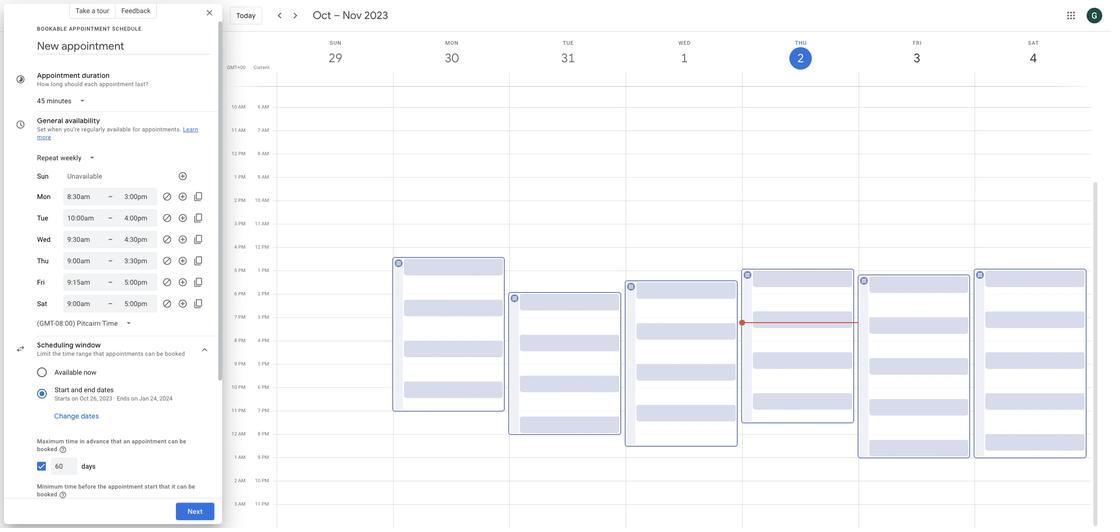 Task type: describe. For each thing, give the bounding box(es) containing it.
and
[[71, 386, 82, 394]]

next button
[[176, 501, 214, 524]]

1 vertical spatial 4 pm
[[258, 338, 269, 344]]

0 horizontal spatial 3 pm
[[234, 221, 246, 227]]

1 horizontal spatial 2023
[[364, 9, 388, 22]]

change
[[54, 412, 79, 421]]

how
[[37, 81, 49, 88]]

appointment
[[69, 26, 110, 32]]

0 vertical spatial 5
[[234, 268, 237, 273]]

0 horizontal spatial 8 pm
[[234, 338, 246, 344]]

in
[[80, 439, 85, 445]]

9 am
[[258, 174, 269, 180]]

1 horizontal spatial 10 am
[[255, 198, 269, 203]]

appointment for time
[[132, 439, 166, 445]]

days
[[81, 463, 96, 471]]

0 vertical spatial 11 pm
[[232, 408, 246, 414]]

1 vertical spatial 5
[[258, 362, 260, 367]]

change dates
[[54, 412, 99, 421]]

1 horizontal spatial oct
[[313, 9, 331, 22]]

a
[[92, 7, 95, 15]]

6 am
[[258, 104, 269, 110]]

start
[[145, 484, 158, 491]]

1 on from the left
[[72, 396, 78, 403]]

– for fri
[[108, 279, 113, 287]]

maximum
[[37, 439, 64, 445]]

grid containing 29
[[226, 32, 1099, 529]]

1 vertical spatial 9
[[234, 362, 237, 367]]

appointment
[[37, 71, 80, 80]]

oct inside start and end dates starts on oct 26, 2023 · ends on jan 24, 2024
[[80, 396, 89, 403]]

·
[[114, 396, 115, 403]]

24,
[[150, 396, 158, 403]]

2 vertical spatial 8
[[258, 432, 260, 437]]

sunday, october 29 element
[[324, 47, 347, 70]]

appointments
[[106, 351, 144, 358]]

mon for mon 30
[[445, 40, 459, 46]]

1 horizontal spatial 10 pm
[[255, 479, 269, 484]]

2 vertical spatial 4
[[258, 338, 260, 344]]

learn more link
[[37, 126, 198, 141]]

29 column header
[[277, 32, 394, 86]]

it
[[172, 484, 175, 491]]

dates inside change dates "button"
[[81, 412, 99, 421]]

2 vertical spatial 12
[[232, 432, 237, 437]]

2 vertical spatial 9
[[258, 455, 260, 461]]

30 column header
[[393, 32, 510, 86]]

0 vertical spatial 4 pm
[[234, 245, 246, 250]]

0 horizontal spatial 10 am
[[232, 104, 246, 110]]

11 down 9 am
[[255, 221, 260, 227]]

start and end dates starts on oct 26, 2023 · ends on jan 24, 2024
[[55, 386, 173, 403]]

when
[[48, 126, 62, 133]]

1 horizontal spatial 9 pm
[[258, 455, 269, 461]]

should
[[64, 81, 83, 88]]

0 vertical spatial 9 pm
[[234, 362, 246, 367]]

tue for tue 31
[[563, 40, 574, 46]]

appointments.
[[142, 126, 181, 133]]

0 horizontal spatial 2 pm
[[234, 198, 246, 203]]

mon for mon
[[37, 193, 51, 201]]

change dates button
[[50, 405, 103, 428]]

thu for thu 2
[[795, 40, 807, 46]]

0 vertical spatial 11 am
[[232, 128, 246, 133]]

1 vertical spatial 8
[[234, 338, 237, 344]]

each
[[84, 81, 98, 88]]

available now
[[55, 369, 96, 377]]

1 am
[[234, 455, 246, 461]]

fri for fri 3
[[913, 40, 922, 46]]

now
[[84, 369, 96, 377]]

feedback
[[121, 7, 151, 15]]

1 horizontal spatial 2 pm
[[258, 291, 269, 297]]

– for wed
[[108, 236, 113, 244]]

7 am
[[258, 128, 269, 133]]

0 vertical spatial 6
[[258, 104, 260, 110]]

set
[[37, 126, 46, 133]]

minimum time before the appointment start that it can be booked
[[37, 484, 195, 498]]

today
[[236, 11, 256, 20]]

booked inside the maximum time in advance that an appointment can be booked
[[37, 446, 57, 453]]

sun for sun 29
[[330, 40, 342, 46]]

available
[[107, 126, 131, 133]]

2023 inside start and end dates starts on oct 26, 2023 · ends on jan 24, 2024
[[99, 396, 112, 403]]

mon 30
[[444, 40, 459, 66]]

wed 1
[[678, 40, 691, 66]]

10 down 9 am
[[255, 198, 260, 203]]

ends
[[117, 396, 130, 403]]

friday, november 3 element
[[906, 47, 928, 70]]

take a tour
[[75, 7, 109, 15]]

oct – nov 2023
[[313, 9, 388, 22]]

time for maximum
[[66, 439, 78, 445]]

1 column header
[[626, 32, 743, 86]]

1 inside the 'wed 1'
[[680, 50, 687, 66]]

wednesday, november 1 element
[[673, 47, 696, 70]]

1 horizontal spatial 11 pm
[[255, 502, 269, 507]]

10 right '2 am'
[[255, 479, 260, 484]]

0 vertical spatial 9
[[258, 174, 260, 180]]

take a tour button
[[69, 3, 115, 19]]

sun 29
[[328, 40, 342, 66]]

0 vertical spatial 8
[[258, 151, 260, 156]]

26,
[[90, 396, 98, 403]]

1 vertical spatial 8 pm
[[258, 432, 269, 437]]

Start time on Mondays text field
[[67, 191, 96, 203]]

available
[[55, 369, 82, 377]]

0 horizontal spatial 5 pm
[[234, 268, 246, 273]]

1 vertical spatial 5 pm
[[258, 362, 269, 367]]

12 am
[[232, 432, 246, 437]]

fri for fri
[[37, 279, 45, 287]]

scheduling
[[37, 341, 73, 350]]

scheduling window limit the time range that appointments can be booked
[[37, 341, 185, 358]]

End time on Saturdays text field
[[124, 298, 154, 310]]

0 vertical spatial 7
[[258, 128, 260, 133]]

advance
[[86, 439, 109, 445]]

learn more
[[37, 126, 198, 141]]

4 column header
[[975, 32, 1092, 86]]

sat for sat
[[37, 300, 47, 308]]

can inside the maximum time in advance that an appointment can be booked
[[168, 439, 178, 445]]

0 vertical spatial 1 pm
[[234, 174, 246, 180]]

monday, october 30 element
[[441, 47, 463, 70]]

more
[[37, 134, 51, 141]]

31 column header
[[509, 32, 626, 86]]

1 horizontal spatial 6 pm
[[258, 385, 269, 390]]

option group containing available now
[[33, 362, 201, 405]]

next
[[188, 508, 203, 517]]

0 vertical spatial 12
[[232, 151, 237, 156]]

1 vertical spatial 3 pm
[[258, 315, 269, 320]]

2 on from the left
[[131, 396, 138, 403]]

1 vertical spatial 12
[[255, 245, 260, 250]]

be inside the maximum time in advance that an appointment can be booked
[[180, 439, 186, 445]]

2 vertical spatial 7
[[258, 408, 260, 414]]

11 left 7 am
[[232, 128, 237, 133]]

0 horizontal spatial 7 pm
[[234, 315, 246, 320]]

3 column header
[[859, 32, 975, 86]]

feedback button
[[115, 3, 157, 19]]

End time on Mondays text field
[[124, 191, 154, 203]]

sat 4
[[1028, 40, 1039, 66]]

30
[[444, 50, 458, 66]]

– for thu
[[108, 257, 113, 265]]

0 horizontal spatial 4
[[234, 245, 237, 250]]

bookable appointment schedule
[[37, 26, 142, 32]]

sun for sun
[[37, 173, 49, 180]]

before
[[78, 484, 96, 491]]

1 vertical spatial 12 pm
[[255, 245, 269, 250]]

thu for thu
[[37, 257, 49, 265]]

range
[[76, 351, 92, 358]]

tue for tue
[[37, 214, 48, 222]]



Task type: vqa. For each thing, say whether or not it's contained in the screenshot.
'permissions'
no



Task type: locate. For each thing, give the bounding box(es) containing it.
sun up 29
[[330, 40, 342, 46]]

jan
[[139, 396, 149, 403]]

2023 right nov
[[364, 9, 388, 22]]

29
[[328, 50, 342, 66]]

appointment
[[99, 81, 134, 88], [132, 439, 166, 445], [108, 484, 143, 491]]

2 column header
[[742, 32, 859, 86]]

1 horizontal spatial thu
[[795, 40, 807, 46]]

take
[[75, 7, 90, 15]]

0 horizontal spatial 2023
[[99, 396, 112, 403]]

thursday, november 2, today element
[[790, 47, 812, 70]]

that left an
[[111, 439, 122, 445]]

0 vertical spatial 7 pm
[[234, 315, 246, 320]]

regularly
[[81, 126, 105, 133]]

time left before in the bottom left of the page
[[64, 484, 77, 491]]

thu left start time on thursdays text field
[[37, 257, 49, 265]]

thu up thursday, november 2, today element
[[795, 40, 807, 46]]

window
[[75, 341, 101, 350]]

Add title text field
[[37, 39, 211, 54]]

– for sat
[[108, 300, 113, 308]]

that for window
[[93, 351, 104, 358]]

today button
[[230, 4, 262, 27]]

2 horizontal spatial that
[[159, 484, 170, 491]]

that down window on the left of page
[[93, 351, 104, 358]]

fri inside 3 column header
[[913, 40, 922, 46]]

1 vertical spatial 6
[[234, 291, 237, 297]]

2 vertical spatial appointment
[[108, 484, 143, 491]]

– left 'end time on thursdays' text field
[[108, 257, 113, 265]]

the inside minimum time before the appointment start that it can be booked
[[98, 484, 107, 491]]

0 horizontal spatial sun
[[37, 173, 49, 180]]

sun down more
[[37, 173, 49, 180]]

7
[[258, 128, 260, 133], [234, 315, 237, 320], [258, 408, 260, 414]]

sat left start time on saturdays text field on the bottom of the page
[[37, 300, 47, 308]]

Start time on Tuesdays text field
[[67, 212, 96, 224]]

wed
[[678, 40, 691, 46], [37, 236, 50, 244]]

appointment inside the maximum time in advance that an appointment can be booked
[[132, 439, 166, 445]]

End time on Thursdays text field
[[124, 255, 154, 267]]

0 vertical spatial oct
[[313, 9, 331, 22]]

wed left start time on wednesdays text box
[[37, 236, 50, 244]]

1 vertical spatial fri
[[37, 279, 45, 287]]

10 pm up the 12 am
[[232, 385, 246, 390]]

0 vertical spatial 6 pm
[[234, 291, 246, 297]]

7 pm
[[234, 315, 246, 320], [258, 408, 269, 414]]

1 horizontal spatial 3 pm
[[258, 315, 269, 320]]

0 vertical spatial can
[[145, 351, 155, 358]]

tuesday, october 31 element
[[557, 47, 579, 70]]

fri left start time on fridays 'text box'
[[37, 279, 45, 287]]

oct left nov
[[313, 9, 331, 22]]

0 vertical spatial mon
[[445, 40, 459, 46]]

1 vertical spatial be
[[180, 439, 186, 445]]

the
[[52, 351, 61, 358], [98, 484, 107, 491]]

5
[[234, 268, 237, 273], [258, 362, 260, 367]]

for
[[133, 126, 140, 133]]

11
[[232, 128, 237, 133], [255, 221, 260, 227], [232, 408, 237, 414], [255, 502, 260, 507]]

oct
[[313, 9, 331, 22], [80, 396, 89, 403]]

10 up the 12 am
[[232, 385, 237, 390]]

1 pm
[[234, 174, 246, 180], [258, 268, 269, 273]]

Maximum days in advance that an appointment can be booked number field
[[55, 458, 74, 476]]

booked up 2024
[[165, 351, 185, 358]]

0 vertical spatial time
[[63, 351, 75, 358]]

0 vertical spatial 3 pm
[[234, 221, 246, 227]]

that inside scheduling window limit the time range that appointments can be booked
[[93, 351, 104, 358]]

saturday, november 4 element
[[1022, 47, 1045, 70]]

time inside the maximum time in advance that an appointment can be booked
[[66, 439, 78, 445]]

tue inside tue 31
[[563, 40, 574, 46]]

duration
[[82, 71, 110, 80]]

thu 2
[[795, 40, 807, 66]]

general availability
[[37, 116, 100, 125]]

can inside scheduling window limit the time range that appointments can be booked
[[145, 351, 155, 358]]

mon up 30
[[445, 40, 459, 46]]

2024
[[159, 396, 173, 403]]

can for time
[[177, 484, 187, 491]]

availability
[[65, 116, 100, 125]]

– left end time on saturdays text field
[[108, 300, 113, 308]]

be inside scheduling window limit the time range that appointments can be booked
[[157, 351, 163, 358]]

– right 'start time on tuesdays' text box
[[108, 214, 113, 222]]

appointment for duration
[[99, 81, 134, 88]]

the for window
[[52, 351, 61, 358]]

tue 31
[[561, 40, 574, 66]]

0 vertical spatial that
[[93, 351, 104, 358]]

can right appointments on the bottom of the page
[[145, 351, 155, 358]]

1 vertical spatial thu
[[37, 257, 49, 265]]

be inside minimum time before the appointment start that it can be booked
[[188, 484, 195, 491]]

11 pm
[[232, 408, 246, 414], [255, 502, 269, 507]]

1 vertical spatial oct
[[80, 396, 89, 403]]

2 vertical spatial be
[[188, 484, 195, 491]]

11 pm right 3 am
[[255, 502, 269, 507]]

appointment inside minimum time before the appointment start that it can be booked
[[108, 484, 143, 491]]

1
[[680, 50, 687, 66], [234, 174, 237, 180], [258, 268, 260, 273], [234, 455, 237, 461]]

booked down minimum
[[37, 492, 57, 498]]

1 vertical spatial can
[[168, 439, 178, 445]]

Start time on Wednesdays text field
[[67, 234, 96, 246]]

booked inside minimum time before the appointment start that it can be booked
[[37, 492, 57, 498]]

maximum time in advance that an appointment can be booked
[[37, 439, 186, 453]]

10 am
[[232, 104, 246, 110], [255, 198, 269, 203]]

9
[[258, 174, 260, 180], [234, 362, 237, 367], [258, 455, 260, 461]]

0 horizontal spatial 4 pm
[[234, 245, 246, 250]]

2 vertical spatial that
[[159, 484, 170, 491]]

set when you're regularly available for appointments.
[[37, 126, 181, 133]]

0 vertical spatial sun
[[330, 40, 342, 46]]

1 vertical spatial 11 am
[[255, 221, 269, 227]]

mon left the start time on mondays text box
[[37, 193, 51, 201]]

0 horizontal spatial 1 pm
[[234, 174, 246, 180]]

1 vertical spatial sat
[[37, 300, 47, 308]]

6 pm
[[234, 291, 246, 297], [258, 385, 269, 390]]

1 vertical spatial mon
[[37, 193, 51, 201]]

1 horizontal spatial 7 pm
[[258, 408, 269, 414]]

be
[[157, 351, 163, 358], [180, 439, 186, 445], [188, 484, 195, 491]]

thu inside the 2 column header
[[795, 40, 807, 46]]

1 horizontal spatial 4 pm
[[258, 338, 269, 344]]

tue left 'start time on tuesdays' text box
[[37, 214, 48, 222]]

wed for wed 1
[[678, 40, 691, 46]]

1 horizontal spatial the
[[98, 484, 107, 491]]

dates down 26,
[[81, 412, 99, 421]]

0 vertical spatial 2 pm
[[234, 198, 246, 203]]

2 pm
[[234, 198, 246, 203], [258, 291, 269, 297]]

8 am
[[258, 151, 269, 156]]

on down and on the left of page
[[72, 396, 78, 403]]

limit
[[37, 351, 51, 358]]

wed for wed
[[37, 236, 50, 244]]

1 vertical spatial 7 pm
[[258, 408, 269, 414]]

1 vertical spatial 4
[[234, 245, 237, 250]]

end
[[84, 386, 95, 394]]

time for minimum
[[64, 484, 77, 491]]

12
[[232, 151, 237, 156], [255, 245, 260, 250], [232, 432, 237, 437]]

0 horizontal spatial 10 pm
[[232, 385, 246, 390]]

long
[[51, 81, 63, 88]]

time inside minimum time before the appointment start that it can be booked
[[64, 484, 77, 491]]

9 pm
[[234, 362, 246, 367], [258, 455, 269, 461]]

that for time
[[159, 484, 170, 491]]

2023 left · on the bottom of page
[[99, 396, 112, 403]]

can down 2024
[[168, 439, 178, 445]]

1 vertical spatial 6 pm
[[258, 385, 269, 390]]

can for window
[[145, 351, 155, 358]]

appointment duration how long should each appointment last?
[[37, 71, 148, 88]]

5 pm
[[234, 268, 246, 273], [258, 362, 269, 367]]

0 horizontal spatial the
[[52, 351, 61, 358]]

0 horizontal spatial 11 am
[[232, 128, 246, 133]]

0 horizontal spatial sat
[[37, 300, 47, 308]]

booked down maximum
[[37, 446, 57, 453]]

– for mon
[[108, 193, 113, 201]]

sat inside 4 column header
[[1028, 40, 1039, 46]]

1 vertical spatial sun
[[37, 173, 49, 180]]

0 horizontal spatial oct
[[80, 396, 89, 403]]

0 vertical spatial booked
[[165, 351, 185, 358]]

the down the scheduling
[[52, 351, 61, 358]]

1 vertical spatial time
[[66, 439, 78, 445]]

1 vertical spatial appointment
[[132, 439, 166, 445]]

0 horizontal spatial 12 pm
[[232, 151, 246, 156]]

the right before in the bottom left of the page
[[98, 484, 107, 491]]

that left the "it"
[[159, 484, 170, 491]]

booked for time
[[37, 492, 57, 498]]

dates up 26,
[[97, 386, 114, 394]]

current
[[254, 65, 270, 70]]

1 horizontal spatial 5 pm
[[258, 362, 269, 367]]

you're
[[64, 126, 80, 133]]

2
[[797, 51, 804, 66], [234, 198, 237, 203], [258, 291, 260, 297], [234, 479, 237, 484]]

0 vertical spatial 12 pm
[[232, 151, 246, 156]]

can inside minimum time before the appointment start that it can be booked
[[177, 484, 187, 491]]

Start time on Saturdays text field
[[67, 298, 96, 310]]

0 vertical spatial 10 pm
[[232, 385, 246, 390]]

0 vertical spatial 10 am
[[232, 104, 246, 110]]

appointment down duration
[[99, 81, 134, 88]]

8 pm
[[234, 338, 246, 344], [258, 432, 269, 437]]

2 vertical spatial 6
[[258, 385, 260, 390]]

0 vertical spatial tue
[[563, 40, 574, 46]]

– right start time on wednesdays text box
[[108, 236, 113, 244]]

be for window
[[157, 351, 163, 358]]

minimum
[[37, 484, 63, 491]]

– left end time on fridays text field
[[108, 279, 113, 287]]

11 pm up the 12 am
[[232, 408, 246, 414]]

option group
[[33, 362, 201, 405]]

booked for window
[[165, 351, 185, 358]]

0 horizontal spatial fri
[[37, 279, 45, 287]]

sat up saturday, november 4 element
[[1028, 40, 1039, 46]]

1 vertical spatial 10 pm
[[255, 479, 269, 484]]

0 vertical spatial 5 pm
[[234, 268, 246, 273]]

1 vertical spatial wed
[[37, 236, 50, 244]]

2 vertical spatial booked
[[37, 492, 57, 498]]

mon inside mon 30
[[445, 40, 459, 46]]

wed inside 1 column header
[[678, 40, 691, 46]]

10 am left 6 am
[[232, 104, 246, 110]]

sun inside sun 29
[[330, 40, 342, 46]]

dates inside start and end dates starts on oct 26, 2023 · ends on jan 24, 2024
[[97, 386, 114, 394]]

be for time
[[188, 484, 195, 491]]

an
[[123, 439, 130, 445]]

booked inside scheduling window limit the time range that appointments can be booked
[[165, 351, 185, 358]]

4 inside sat 4
[[1029, 50, 1036, 66]]

10 left 6 am
[[232, 104, 237, 110]]

starts
[[55, 396, 70, 403]]

2 vertical spatial can
[[177, 484, 187, 491]]

2023
[[364, 9, 388, 22], [99, 396, 112, 403]]

on
[[72, 396, 78, 403], [131, 396, 138, 403]]

0 vertical spatial 8 pm
[[234, 338, 246, 344]]

2 horizontal spatial 4
[[1029, 50, 1036, 66]]

time left in
[[66, 439, 78, 445]]

on left jan
[[131, 396, 138, 403]]

the inside scheduling window limit the time range that appointments can be booked
[[52, 351, 61, 358]]

– left end time on mondays text box
[[108, 193, 113, 201]]

fri 3
[[913, 40, 922, 66]]

bookable
[[37, 26, 67, 32]]

grid
[[226, 32, 1099, 529]]

None field
[[33, 92, 93, 110], [33, 149, 103, 167], [33, 315, 139, 332], [33, 92, 93, 110], [33, 149, 103, 167], [33, 315, 139, 332]]

11 right 3 am
[[255, 502, 260, 507]]

Start time on Thursdays text field
[[67, 255, 96, 267]]

appointment inside appointment duration how long should each appointment last?
[[99, 81, 134, 88]]

tour
[[97, 7, 109, 15]]

End time on Wednesdays text field
[[124, 234, 154, 246]]

1 vertical spatial that
[[111, 439, 122, 445]]

1 vertical spatial 1 pm
[[258, 268, 269, 273]]

fri
[[913, 40, 922, 46], [37, 279, 45, 287]]

0 horizontal spatial wed
[[37, 236, 50, 244]]

appointment right an
[[132, 439, 166, 445]]

11 am
[[232, 128, 246, 133], [255, 221, 269, 227]]

unavailable
[[67, 173, 102, 180]]

1 vertical spatial booked
[[37, 446, 57, 453]]

1 vertical spatial 10 am
[[255, 198, 269, 203]]

1 horizontal spatial sat
[[1028, 40, 1039, 46]]

3 pm
[[234, 221, 246, 227], [258, 315, 269, 320]]

11 up the 12 am
[[232, 408, 237, 414]]

wed up wednesday, november 1 element
[[678, 40, 691, 46]]

oct left 26,
[[80, 396, 89, 403]]

that
[[93, 351, 104, 358], [111, 439, 122, 445], [159, 484, 170, 491]]

10 am down 9 am
[[255, 198, 269, 203]]

can
[[145, 351, 155, 358], [168, 439, 178, 445], [177, 484, 187, 491]]

sat for sat 4
[[1028, 40, 1039, 46]]

0 horizontal spatial thu
[[37, 257, 49, 265]]

10 pm right '2 am'
[[255, 479, 269, 484]]

fri up friday, november 3 element
[[913, 40, 922, 46]]

0 horizontal spatial 6 pm
[[234, 291, 246, 297]]

– left nov
[[334, 9, 340, 22]]

general
[[37, 116, 63, 125]]

that inside minimum time before the appointment start that it can be booked
[[159, 484, 170, 491]]

0 vertical spatial 2023
[[364, 9, 388, 22]]

0 horizontal spatial 5
[[234, 268, 237, 273]]

start
[[55, 386, 69, 394]]

learn
[[183, 126, 198, 133]]

3 am
[[234, 502, 246, 507]]

1 horizontal spatial 5
[[258, 362, 260, 367]]

time left range
[[63, 351, 75, 358]]

nov
[[343, 9, 362, 22]]

11 am left 7 am
[[232, 128, 246, 133]]

last?
[[135, 81, 148, 88]]

schedule
[[112, 26, 142, 32]]

1 horizontal spatial 8 pm
[[258, 432, 269, 437]]

31
[[561, 50, 574, 66]]

11 am down 9 am
[[255, 221, 269, 227]]

1 vertical spatial 11 pm
[[255, 502, 269, 507]]

1 vertical spatial 7
[[234, 315, 237, 320]]

0 horizontal spatial mon
[[37, 193, 51, 201]]

appointment left start
[[108, 484, 143, 491]]

tue up 31
[[563, 40, 574, 46]]

4 pm
[[234, 245, 246, 250], [258, 338, 269, 344]]

3 inside the "fri 3"
[[913, 50, 920, 66]]

2 inside thu 2
[[797, 51, 804, 66]]

End time on Fridays text field
[[124, 277, 154, 289]]

– for tue
[[108, 214, 113, 222]]

that inside the maximum time in advance that an appointment can be booked
[[111, 439, 122, 445]]

time inside scheduling window limit the time range that appointments can be booked
[[63, 351, 75, 358]]

gmt+00
[[227, 65, 246, 70]]

End time on Tuesdays text field
[[124, 212, 154, 224]]

the for time
[[98, 484, 107, 491]]

can right the "it"
[[177, 484, 187, 491]]

Start time on Fridays text field
[[67, 277, 96, 289]]

0 vertical spatial the
[[52, 351, 61, 358]]

12 pm
[[232, 151, 246, 156], [255, 245, 269, 250]]

2 am
[[234, 479, 246, 484]]



